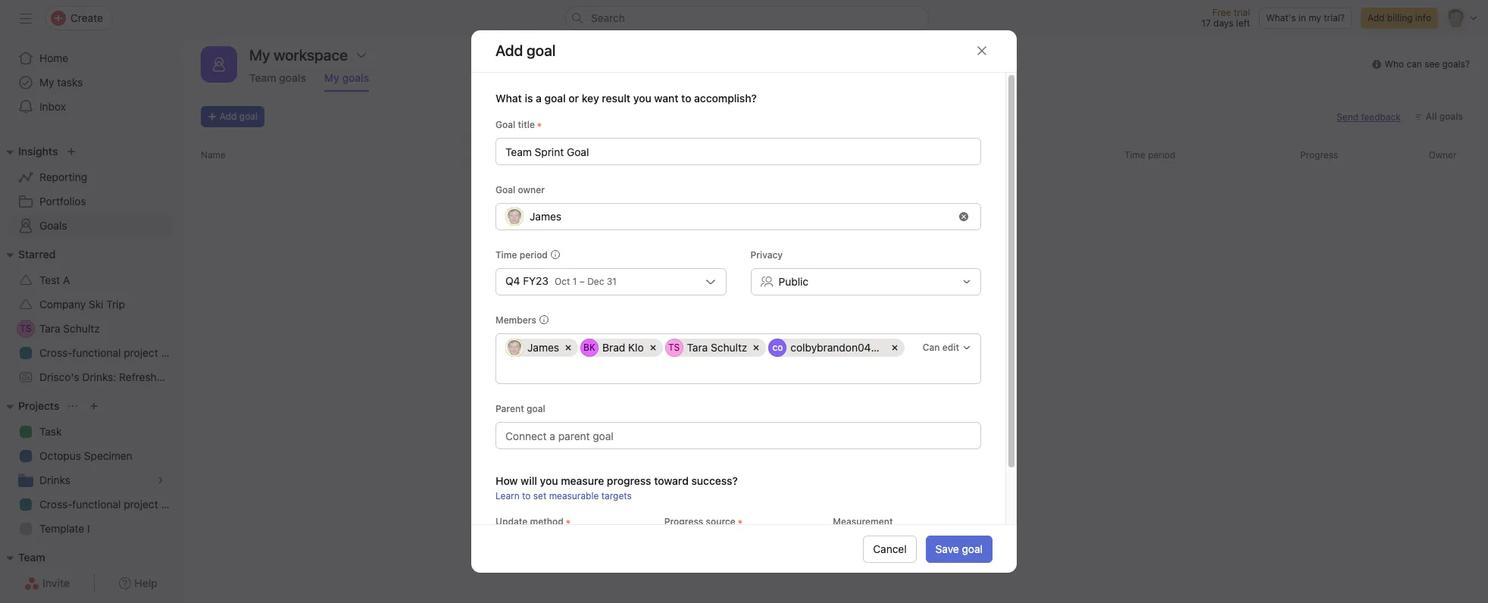Task type: locate. For each thing, give the bounding box(es) containing it.
invite button
[[14, 570, 80, 597]]

project inside starred element
[[124, 346, 158, 359]]

tara
[[39, 322, 60, 335], [687, 341, 708, 354]]

free
[[1213, 7, 1232, 18]]

2 project from the top
[[124, 498, 158, 511]]

required image down a
[[535, 120, 544, 129]]

0 vertical spatial add
[[1368, 12, 1385, 24]]

goal left title
[[496, 119, 516, 130]]

cross-functional project plan link up drinks: at the left of page
[[9, 341, 182, 365]]

2 cross- from the top
[[39, 498, 72, 511]]

insights element
[[0, 138, 182, 241]]

cross- up drisco's
[[39, 346, 72, 359]]

oct
[[555, 276, 570, 287]]

0 horizontal spatial progress
[[665, 516, 704, 527]]

add goal
[[220, 111, 258, 122]]

goal
[[496, 119, 516, 130], [496, 184, 516, 195]]

public
[[779, 275, 809, 288]]

1 goal from the top
[[496, 119, 516, 130]]

1 horizontal spatial progress
[[1301, 149, 1339, 161]]

my left tasks on the left top of the page
[[39, 76, 54, 89]]

projects element
[[0, 393, 182, 544]]

required image for method
[[564, 518, 573, 527]]

projects button
[[0, 397, 59, 415]]

17
[[1202, 17, 1212, 29]]

tara left "you"
[[687, 341, 708, 354]]

goals for team goals
[[279, 71, 306, 84]]

required image for source
[[736, 518, 745, 527]]

0 vertical spatial cross-
[[39, 346, 72, 359]]

1 vertical spatial james
[[528, 341, 559, 354]]

set
[[534, 490, 547, 502]]

1 horizontal spatial ts
[[669, 342, 680, 353]]

functional inside starred element
[[72, 346, 121, 359]]

portfolios
[[39, 195, 86, 208]]

team down my workspace
[[249, 71, 276, 84]]

time
[[1125, 149, 1146, 161], [496, 249, 517, 261]]

functional up drinks: at the left of page
[[72, 346, 121, 359]]

brad klo
[[603, 341, 644, 354]]

1
[[573, 276, 577, 287]]

cross-functional project plan link inside starred element
[[9, 341, 182, 365]]

cross-functional project plan link
[[9, 341, 182, 365], [9, 493, 182, 517]]

0 vertical spatial plan
[[161, 346, 182, 359]]

1 horizontal spatial tara schultz
[[687, 341, 748, 354]]

1 horizontal spatial time
[[1125, 149, 1146, 161]]

plan inside projects element
[[161, 498, 182, 511]]

days
[[1214, 17, 1234, 29]]

my goals
[[324, 71, 369, 84]]

save
[[936, 542, 960, 555]]

ts
[[20, 323, 32, 334], [669, 342, 680, 353]]

reporting
[[39, 171, 87, 183]]

title
[[518, 119, 535, 130]]

schultz inside starred element
[[63, 322, 100, 335]]

tara down company
[[39, 322, 60, 335]]

schultz
[[63, 322, 100, 335], [711, 341, 748, 354]]

owner
[[1429, 149, 1457, 161]]

key
[[582, 92, 599, 104]]

you up set
[[540, 474, 558, 487]]

1 functional from the top
[[72, 346, 121, 359]]

1 vertical spatial progress
[[665, 516, 704, 527]]

0 horizontal spatial my
[[39, 76, 54, 89]]

1 vertical spatial tara
[[687, 341, 708, 354]]

add
[[1368, 12, 1385, 24], [220, 111, 237, 122]]

free trial 17 days left
[[1202, 7, 1251, 29]]

functional inside projects element
[[72, 498, 121, 511]]

0 vertical spatial tara schultz
[[39, 322, 100, 335]]

cross-
[[39, 346, 72, 359], [39, 498, 72, 511]]

2 goal from the top
[[496, 184, 516, 195]]

functional down drinks 'link'
[[72, 498, 121, 511]]

ja down members
[[510, 342, 520, 353]]

progress
[[607, 474, 652, 487]]

cross- inside projects element
[[39, 498, 72, 511]]

ja down goal owner
[[510, 211, 520, 222]]

1 vertical spatial cross-
[[39, 498, 72, 511]]

global element
[[0, 37, 182, 128]]

1 vertical spatial functional
[[72, 498, 121, 511]]

cross-functional project plan up drinks: at the left of page
[[39, 346, 182, 359]]

1 vertical spatial time period
[[496, 249, 548, 261]]

inbox link
[[9, 95, 173, 119]]

search button
[[566, 6, 929, 30]]

progress for progress
[[1301, 149, 1339, 161]]

1 vertical spatial tara schultz
[[687, 341, 748, 354]]

0 vertical spatial tara
[[39, 322, 60, 335]]

1 project from the top
[[124, 346, 158, 359]]

1 horizontal spatial my
[[324, 71, 340, 84]]

0 horizontal spatial period
[[520, 249, 548, 261]]

my
[[324, 71, 340, 84], [39, 76, 54, 89]]

cross- down drinks
[[39, 498, 72, 511]]

search
[[591, 11, 625, 24]]

1 horizontal spatial add
[[1368, 12, 1385, 24]]

cross-functional project plan inside projects element
[[39, 498, 182, 511]]

cross-functional project plan link for drinks:
[[9, 341, 182, 365]]

1 cross-functional project plan from the top
[[39, 346, 182, 359]]

2 cross-functional project plan from the top
[[39, 498, 182, 511]]

public button
[[751, 268, 982, 296]]

0 vertical spatial team
[[249, 71, 276, 84]]

functional
[[72, 346, 121, 359], [72, 498, 121, 511]]

reporting link
[[9, 165, 173, 190]]

1 horizontal spatial time period
[[1125, 149, 1176, 161]]

0 vertical spatial james
[[530, 210, 562, 223]]

what's
[[1267, 12, 1297, 24]]

colbybrandon04@gmail.com cell
[[769, 339, 931, 357]]

0 vertical spatial progress
[[1301, 149, 1339, 161]]

my down my workspace
[[324, 71, 340, 84]]

required image
[[535, 120, 544, 129], [564, 518, 573, 527], [736, 518, 745, 527]]

drisco's drinks: refreshment recommendation
[[39, 371, 270, 384]]

goals for my goals
[[342, 71, 369, 84]]

james down owner
[[530, 210, 562, 223]]

colbybrandon04@gmail.com
[[791, 341, 931, 354]]

row containing james
[[506, 339, 931, 383]]

–
[[580, 276, 585, 287]]

1 horizontal spatial goals
[[342, 71, 369, 84]]

1 cross- from the top
[[39, 346, 72, 359]]

1 vertical spatial project
[[124, 498, 158, 511]]

0 vertical spatial schultz
[[63, 322, 100, 335]]

my goals link
[[324, 71, 369, 92]]

add up name
[[220, 111, 237, 122]]

2 functional from the top
[[72, 498, 121, 511]]

brad klo cell
[[581, 339, 663, 357]]

test
[[39, 274, 60, 287]]

1 vertical spatial cross-functional project plan link
[[9, 493, 182, 517]]

my inside 'link'
[[39, 76, 54, 89]]

0 vertical spatial goal
[[496, 119, 516, 130]]

learn
[[496, 490, 520, 502]]

2 plan from the top
[[161, 498, 182, 511]]

team inside dropdown button
[[18, 551, 45, 564]]

toward success?
[[654, 474, 738, 487]]

0 horizontal spatial you
[[540, 474, 558, 487]]

functional for i
[[72, 498, 121, 511]]

cross-functional project plan
[[39, 346, 182, 359], [39, 498, 182, 511]]

1 vertical spatial team
[[18, 551, 45, 564]]

don't
[[758, 353, 800, 374]]

company ski trip
[[39, 298, 125, 311]]

project
[[124, 346, 158, 359], [124, 498, 158, 511]]

plan inside starred element
[[161, 346, 182, 359]]

1 vertical spatial cross-functional project plan
[[39, 498, 182, 511]]

1 vertical spatial goal
[[496, 184, 516, 195]]

add goal
[[496, 42, 556, 59]]

0 horizontal spatial tara schultz
[[39, 322, 100, 335]]

row
[[506, 339, 931, 383]]

2 cross-functional project plan link from the top
[[9, 493, 182, 517]]

progress left source
[[665, 516, 704, 527]]

1 goals from the left
[[279, 71, 306, 84]]

or
[[569, 92, 579, 104]]

plan
[[161, 346, 182, 359], [161, 498, 182, 511]]

time period
[[1125, 149, 1176, 161], [496, 249, 548, 261]]

1 horizontal spatial required image
[[564, 518, 573, 527]]

cross-functional project plan link up "i"
[[9, 493, 182, 517]]

0 vertical spatial project
[[124, 346, 158, 359]]

0 horizontal spatial required image
[[535, 120, 544, 129]]

0 horizontal spatial goals
[[279, 71, 306, 84]]

goal for goal owner
[[496, 184, 516, 195]]

2 ja from the top
[[510, 342, 520, 353]]

cross-functional project plan inside starred element
[[39, 346, 182, 359]]

goal left owner
[[496, 184, 516, 195]]

progress down send
[[1301, 149, 1339, 161]]

1 cross-functional project plan link from the top
[[9, 341, 182, 365]]

required image down learn to set measurable targets link
[[564, 518, 573, 527]]

team up invite button
[[18, 551, 45, 564]]

schultz down company ski trip
[[63, 322, 100, 335]]

2 goals from the left
[[342, 71, 369, 84]]

0 vertical spatial ts
[[20, 323, 32, 334]]

team button
[[0, 549, 45, 567]]

0 horizontal spatial schultz
[[63, 322, 100, 335]]

drisco's drinks: refreshment recommendation link
[[9, 365, 270, 390]]

0 vertical spatial ja
[[510, 211, 520, 222]]

1 vertical spatial ja
[[510, 342, 520, 353]]

0 vertical spatial cross-functional project plan link
[[9, 341, 182, 365]]

insights button
[[0, 143, 58, 161]]

0 vertical spatial cross-functional project plan
[[39, 346, 182, 359]]

schultz left co
[[711, 341, 748, 354]]

cross- inside starred element
[[39, 346, 72, 359]]

team for team
[[18, 551, 45, 564]]

specimen
[[84, 450, 132, 462]]

cross-functional project plan down drinks 'link'
[[39, 498, 182, 511]]

1 horizontal spatial tara
[[687, 341, 708, 354]]

1 vertical spatial you
[[540, 474, 558, 487]]

0 horizontal spatial add
[[220, 111, 237, 122]]

project up drisco's drinks: refreshment recommendation link
[[124, 346, 158, 359]]

required image down toward success? on the left of the page
[[736, 518, 745, 527]]

1 vertical spatial schultz
[[711, 341, 748, 354]]

cross- for tara schultz
[[39, 346, 72, 359]]

can edit
[[923, 342, 960, 353]]

schultz inside cell
[[711, 341, 748, 354]]

drinks
[[39, 474, 70, 487]]

0 vertical spatial functional
[[72, 346, 121, 359]]

my for my tasks
[[39, 76, 54, 89]]

tara schultz left co
[[687, 341, 748, 354]]

goal right save
[[962, 542, 983, 555]]

0 vertical spatial you
[[634, 92, 652, 104]]

1 vertical spatial time
[[496, 249, 517, 261]]

1 horizontal spatial schultz
[[711, 341, 748, 354]]

1 vertical spatial ts
[[669, 342, 680, 353]]

1 vertical spatial add
[[220, 111, 237, 122]]

measurable
[[549, 490, 599, 502]]

1 vertical spatial plan
[[161, 498, 182, 511]]

0 horizontal spatial tara
[[39, 322, 60, 335]]

1 horizontal spatial team
[[249, 71, 276, 84]]

0 horizontal spatial ts
[[20, 323, 32, 334]]

can edit button
[[916, 337, 979, 358]]

invite
[[42, 577, 70, 590]]

goal down team goals link
[[239, 111, 258, 122]]

template i link
[[9, 517, 173, 541]]

tara schultz down company
[[39, 322, 100, 335]]

test a
[[39, 274, 70, 287]]

you left want
[[634, 92, 652, 104]]

add left billing
[[1368, 12, 1385, 24]]

project down drinks 'link'
[[124, 498, 158, 511]]

1 vertical spatial period
[[520, 249, 548, 261]]

0 horizontal spatial team
[[18, 551, 45, 564]]

team
[[249, 71, 276, 84], [18, 551, 45, 564]]

james down members
[[528, 341, 559, 354]]

0 vertical spatial period
[[1149, 149, 1176, 161]]

1 plan from the top
[[161, 346, 182, 359]]

2 horizontal spatial required image
[[736, 518, 745, 527]]

team goals
[[249, 71, 306, 84]]

task link
[[9, 420, 173, 444]]

goal right parent
[[527, 403, 546, 415]]



Task type: vqa. For each thing, say whether or not it's contained in the screenshot.
the topmost project
yes



Task type: describe. For each thing, give the bounding box(es) containing it.
drinks:
[[82, 371, 116, 384]]

task
[[39, 425, 62, 438]]

tara inside starred element
[[39, 322, 60, 335]]

a
[[63, 274, 70, 287]]

send
[[1337, 111, 1359, 122]]

q4
[[506, 274, 520, 287]]

0 horizontal spatial time
[[496, 249, 517, 261]]

cancel
[[873, 542, 907, 555]]

add for add goal
[[220, 111, 237, 122]]

add billing info button
[[1361, 8, 1439, 29]]

what
[[496, 92, 522, 104]]

billing
[[1388, 12, 1413, 24]]

can
[[1407, 58, 1423, 70]]

remove image
[[960, 212, 969, 221]]

my tasks link
[[9, 71, 173, 95]]

who
[[1385, 58, 1405, 70]]

left
[[1237, 17, 1251, 29]]

edit
[[943, 342, 960, 353]]

starred
[[18, 248, 56, 261]]

co
[[773, 342, 783, 353]]

what is a goal or key result you want to accomplish?
[[496, 92, 757, 104]]

close this dialog image
[[976, 45, 989, 57]]

add for add billing info
[[1368, 12, 1385, 24]]

james cell
[[506, 339, 578, 357]]

team goals link
[[249, 71, 306, 92]]

name
[[201, 149, 226, 161]]

goals link
[[9, 214, 173, 238]]

progress source
[[665, 516, 736, 527]]

project for i
[[124, 498, 158, 511]]

info
[[1416, 12, 1432, 24]]

own
[[804, 353, 838, 374]]

save goal button
[[926, 536, 993, 563]]

cross-functional project plan link for i
[[9, 493, 182, 517]]

a
[[536, 92, 542, 104]]

goals
[[39, 219, 67, 232]]

trial?
[[1325, 12, 1346, 24]]

in
[[1299, 12, 1307, 24]]

any
[[842, 353, 871, 374]]

goal title
[[496, 119, 535, 130]]

octopus specimen
[[39, 450, 132, 462]]

to accomplish?
[[682, 92, 757, 104]]

drisco's
[[39, 371, 79, 384]]

template i
[[39, 522, 90, 535]]

bk
[[584, 342, 596, 353]]

1 horizontal spatial you
[[634, 92, 652, 104]]

brad
[[603, 341, 626, 354]]

my for my goals
[[324, 71, 340, 84]]

dec
[[588, 276, 604, 287]]

refreshment
[[119, 371, 182, 384]]

functional for drinks:
[[72, 346, 121, 359]]

save goal
[[936, 542, 983, 555]]

result
[[602, 92, 631, 104]]

cross-functional project plan for i
[[39, 498, 182, 511]]

see
[[1425, 58, 1440, 70]]

octopus
[[39, 450, 81, 462]]

starred element
[[0, 241, 270, 393]]

owner
[[518, 184, 545, 195]]

hide sidebar image
[[20, 12, 32, 24]]

ts inside starred element
[[20, 323, 32, 334]]

to
[[522, 490, 531, 502]]

plan for octopus specimen
[[161, 498, 182, 511]]

company
[[39, 298, 86, 311]]

how
[[496, 474, 518, 487]]

project for drinks:
[[124, 346, 158, 359]]

who can see goals?
[[1385, 58, 1471, 70]]

starred button
[[0, 246, 56, 264]]

i
[[87, 522, 90, 535]]

tasks
[[57, 76, 83, 89]]

tara schultz inside tara schultz cell
[[687, 341, 748, 354]]

ski
[[89, 298, 103, 311]]

goal right a
[[545, 92, 566, 104]]

add billing info
[[1368, 12, 1432, 24]]

0 vertical spatial time
[[1125, 149, 1146, 161]]

what's in my trial?
[[1267, 12, 1346, 24]]

send feedback
[[1337, 111, 1401, 122]]

source
[[706, 516, 736, 527]]

Enter goal name text field
[[496, 138, 982, 165]]

tara schultz inside starred element
[[39, 322, 100, 335]]

privacy
[[751, 249, 783, 261]]

team for team goals
[[249, 71, 276, 84]]

parent
[[496, 403, 524, 415]]

you
[[724, 353, 754, 374]]

31
[[607, 276, 617, 287]]

measure
[[561, 474, 604, 487]]

my
[[1309, 12, 1322, 24]]

fy23
[[523, 274, 549, 287]]

goal for parent goal
[[527, 403, 546, 415]]

search list box
[[566, 6, 929, 30]]

tara schultz cell
[[665, 339, 767, 357]]

drinks link
[[9, 468, 173, 493]]

portfolios link
[[9, 190, 173, 214]]

1 ja from the top
[[510, 211, 520, 222]]

insights
[[18, 145, 58, 158]]

targets
[[602, 490, 632, 502]]

feedback
[[1362, 111, 1401, 122]]

template
[[39, 522, 84, 535]]

q4 fy23 oct 1 – dec 31
[[506, 274, 617, 287]]

recommendation
[[185, 371, 270, 384]]

goal for save goal
[[962, 542, 983, 555]]

required image for title
[[535, 120, 544, 129]]

Connect a parent goal text field
[[496, 422, 982, 449]]

update method
[[496, 516, 564, 527]]

progress for progress source
[[665, 516, 704, 527]]

ts inside tara schultz cell
[[669, 342, 680, 353]]

goal owner
[[496, 184, 545, 195]]

goal for add goal
[[239, 111, 258, 122]]

test a link
[[9, 268, 173, 293]]

0 vertical spatial time period
[[1125, 149, 1176, 161]]

plan for company ski trip
[[161, 346, 182, 359]]

tara inside cell
[[687, 341, 708, 354]]

ja inside cell
[[510, 342, 520, 353]]

cross- for drinks
[[39, 498, 72, 511]]

home
[[39, 52, 68, 64]]

james inside james cell
[[528, 341, 559, 354]]

octopus specimen link
[[9, 444, 173, 468]]

1 horizontal spatial period
[[1149, 149, 1176, 161]]

you inside how will you measure progress toward success? learn to set measurable targets
[[540, 474, 558, 487]]

klo
[[628, 341, 644, 354]]

update
[[496, 516, 528, 527]]

can
[[923, 342, 940, 353]]

method
[[530, 516, 564, 527]]

0 horizontal spatial time period
[[496, 249, 548, 261]]

trip
[[106, 298, 125, 311]]

goal for goal title
[[496, 119, 516, 130]]

how will you measure progress toward success? learn to set measurable targets
[[496, 474, 738, 502]]

cross-functional project plan for drinks:
[[39, 346, 182, 359]]



